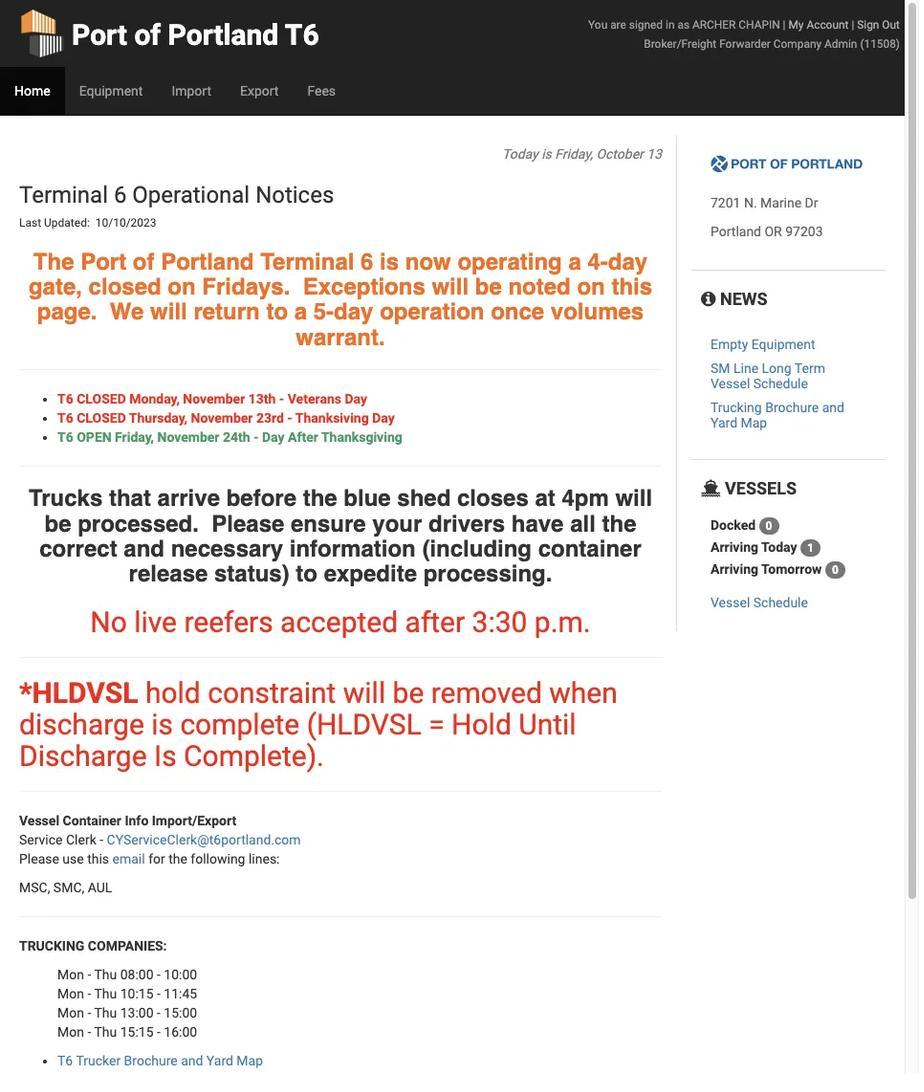 Task type: locate. For each thing, give the bounding box(es) containing it.
will left once
[[432, 274, 469, 300]]

hold
[[145, 676, 201, 710]]

2 vertical spatial be
[[393, 676, 424, 710]]

1 vertical spatial equipment
[[752, 337, 816, 352]]

0 horizontal spatial a
[[294, 299, 307, 326]]

hold constraint will be removed when discharge is complete (hldvsl = hold until discharge is complete).
[[19, 676, 618, 773]]

0 horizontal spatial today
[[502, 146, 538, 162]]

port of portland t6
[[72, 18, 319, 52]]

1 arriving from the top
[[711, 539, 759, 554]]

1 vertical spatial 6
[[361, 248, 374, 275]]

0 horizontal spatial map
[[237, 1053, 263, 1068]]

lines:
[[249, 851, 280, 866]]

is left "now"
[[380, 248, 399, 275]]

equipment
[[79, 83, 143, 99], [752, 337, 816, 352]]

1 vertical spatial to
[[296, 561, 318, 588]]

1 horizontal spatial today
[[762, 539, 797, 554]]

and down term
[[822, 400, 845, 415]]

be left = at the left bottom of page
[[393, 676, 424, 710]]

1 horizontal spatial to
[[296, 561, 318, 588]]

friday, left october
[[555, 146, 593, 162]]

1 vertical spatial today
[[762, 539, 797, 554]]

4-
[[588, 248, 608, 275]]

2 horizontal spatial is
[[542, 146, 552, 162]]

portland inside port of portland t6 link
[[168, 18, 279, 52]]

container
[[63, 813, 121, 828]]

2 on from the left
[[577, 274, 605, 300]]

0 horizontal spatial and
[[124, 536, 165, 562]]

on inside the port of portland terminal 6 is now operating a 4-day gate, closed on
[[168, 274, 196, 300]]

1 vertical spatial friday,
[[115, 430, 154, 445]]

my account link
[[789, 18, 849, 32]]

0 vertical spatial equipment
[[79, 83, 143, 99]]

0 horizontal spatial 6
[[114, 182, 127, 209]]

and down that
[[124, 536, 165, 562]]

1 vertical spatial closed
[[77, 411, 126, 426]]

0 right docked at the top right of page
[[766, 519, 773, 533]]

0 horizontal spatial equipment
[[79, 83, 143, 99]]

closed
[[89, 274, 161, 300]]

is
[[542, 146, 552, 162], [380, 248, 399, 275], [151, 708, 173, 741]]

2 vertical spatial portland
[[161, 248, 254, 275]]

1 horizontal spatial brochure
[[765, 400, 819, 415]]

a left 4-
[[569, 248, 581, 275]]

be left noted
[[475, 274, 502, 300]]

and down 16:00
[[181, 1053, 203, 1068]]

vessel down docked 0 arriving today 1 arriving tomorrow 0
[[711, 595, 750, 610]]

be left that
[[45, 510, 71, 537]]

sign
[[857, 18, 880, 32]]

empty equipment sm line long term vessel schedule trucking brochure and yard map
[[711, 337, 845, 430]]

port inside the port of portland terminal 6 is now operating a 4-day gate, closed on
[[81, 248, 126, 275]]

0 vertical spatial port
[[72, 18, 127, 52]]

map
[[741, 415, 767, 430], [237, 1053, 263, 1068]]

t6 closed monday, november 13th - veterans day t6 closed thursday, november 23rd - thanksiving day t6 open friday, november 24th - day after thanksgiving
[[57, 391, 403, 445]]

2 horizontal spatial be
[[475, 274, 502, 300]]

2 vertical spatial november
[[157, 430, 220, 445]]

on right closed
[[168, 274, 196, 300]]

removed
[[431, 676, 542, 710]]

0 horizontal spatial 0
[[766, 519, 773, 533]]

please down service
[[19, 851, 59, 866]]

1 vertical spatial be
[[45, 510, 71, 537]]

to left "5-"
[[266, 299, 288, 326]]

a left "5-"
[[294, 299, 307, 326]]

forwarder
[[720, 37, 771, 51]]

arrive
[[157, 485, 220, 512]]

vessel for vessel container info import/export service clerk - cyserviceclerk@t6portland.com please use this email for the following lines:
[[19, 813, 59, 828]]

thanksgiving
[[321, 430, 403, 445]]

1 vertical spatial vessel
[[711, 595, 750, 610]]

vessel container info import/export service clerk - cyserviceclerk@t6portland.com please use this email for the following lines:
[[19, 813, 301, 866]]

day up thanksgiving
[[372, 411, 395, 426]]

yard
[[711, 415, 738, 430], [207, 1053, 233, 1068]]

1 vertical spatial map
[[237, 1053, 263, 1068]]

equipment inside popup button
[[79, 83, 143, 99]]

1 vertical spatial brochure
[[124, 1053, 178, 1068]]

a inside the port of portland terminal 6 is now operating a 4-day gate, closed on
[[569, 248, 581, 275]]

6 up 10/10/2023
[[114, 182, 127, 209]]

schedule inside empty equipment sm line long term vessel schedule trucking brochure and yard map
[[754, 376, 808, 391]]

this right use
[[87, 851, 109, 866]]

arriving up vessel schedule link
[[711, 561, 759, 576]]

1 horizontal spatial is
[[380, 248, 399, 275]]

use
[[63, 851, 84, 866]]

- up trucker
[[87, 1024, 91, 1040]]

trucking
[[19, 938, 85, 954]]

port up equipment popup button
[[72, 18, 127, 52]]

all
[[570, 510, 596, 537]]

export
[[240, 83, 279, 99]]

of inside the port of portland terminal 6 is now operating a 4-day gate, closed on
[[133, 248, 154, 275]]

6
[[114, 182, 127, 209], [361, 248, 374, 275]]

1 horizontal spatial yard
[[711, 415, 738, 430]]

2 arriving from the top
[[711, 561, 759, 576]]

day down 23rd
[[262, 430, 285, 445]]

today inside docked 0 arriving today 1 arriving tomorrow 0
[[762, 539, 797, 554]]

vessel for vessel schedule
[[711, 595, 750, 610]]

0 horizontal spatial terminal
[[19, 182, 108, 209]]

empty
[[711, 337, 748, 352]]

thu
[[94, 967, 117, 982], [94, 986, 117, 1001], [94, 1005, 117, 1020], [94, 1024, 117, 1040]]

0 vertical spatial portland
[[168, 18, 279, 52]]

on right noted
[[577, 274, 605, 300]]

0 vertical spatial brochure
[[765, 400, 819, 415]]

brochure down 15:15
[[124, 1053, 178, 1068]]

1 schedule from the top
[[754, 376, 808, 391]]

0 vertical spatial yard
[[711, 415, 738, 430]]

expedite
[[324, 561, 417, 588]]

n.
[[744, 195, 757, 211]]

0
[[766, 519, 773, 533], [832, 563, 839, 577]]

0 horizontal spatial brochure
[[124, 1053, 178, 1068]]

0 vertical spatial please
[[212, 510, 284, 537]]

will down no live reefers accepted after 3:30 p.m. at the bottom
[[343, 676, 386, 710]]

1 horizontal spatial please
[[212, 510, 284, 537]]

portland up import
[[168, 18, 279, 52]]

0 vertical spatial terminal
[[19, 182, 108, 209]]

6 inside terminal 6 operational notices last updated:  10/10/2023
[[114, 182, 127, 209]]

1 vertical spatial day
[[334, 299, 374, 326]]

1 vertical spatial is
[[380, 248, 399, 275]]

arriving down docked at the top right of page
[[711, 539, 759, 554]]

1 | from the left
[[783, 18, 786, 32]]

1 vertical spatial arriving
[[711, 561, 759, 576]]

and inside trucks that arrive before the blue shed closes at 4pm will be processed.  please ensure your drivers have all the correct and necessary information (including container release status) to expedite processing.
[[124, 536, 165, 562]]

thu up trucker
[[94, 1024, 117, 1040]]

| left my
[[783, 18, 786, 32]]

1 vertical spatial port
[[81, 248, 126, 275]]

08:00
[[120, 967, 154, 982]]

1 vertical spatial please
[[19, 851, 59, 866]]

equipment inside empty equipment sm line long term vessel schedule trucking brochure and yard map
[[752, 337, 816, 352]]

complete
[[180, 708, 300, 741]]

1 vertical spatial november
[[191, 411, 253, 426]]

4 mon from the top
[[57, 1024, 84, 1040]]

1 closed from the top
[[77, 391, 126, 407]]

the port of portland terminal 6 is now operating a 4-day gate, closed on
[[29, 248, 648, 300]]

1 horizontal spatial terminal
[[260, 248, 354, 275]]

1 thu from the top
[[94, 967, 117, 982]]

0 horizontal spatial on
[[168, 274, 196, 300]]

1 horizontal spatial this
[[612, 274, 653, 300]]

my
[[789, 18, 804, 32]]

portland
[[168, 18, 279, 52], [711, 224, 762, 239], [161, 248, 254, 275]]

import button
[[157, 67, 226, 115]]

to right status) at bottom left
[[296, 561, 318, 588]]

0 right tomorrow
[[832, 563, 839, 577]]

- left "15:00"
[[157, 1005, 161, 1020]]

thu left 10:15
[[94, 986, 117, 1001]]

0 vertical spatial arriving
[[711, 539, 759, 554]]

0 horizontal spatial day
[[334, 299, 374, 326]]

vessel inside vessel container info import/export service clerk - cyserviceclerk@t6portland.com please use this email for the following lines:
[[19, 813, 59, 828]]

1 vertical spatial day
[[372, 411, 395, 426]]

4 thu from the top
[[94, 1024, 117, 1040]]

3:30
[[472, 605, 527, 639]]

this
[[612, 274, 653, 300], [87, 851, 109, 866]]

1 vertical spatial yard
[[207, 1053, 233, 1068]]

15:15
[[120, 1024, 154, 1040]]

1 vertical spatial of
[[133, 248, 154, 275]]

0 vertical spatial schedule
[[754, 376, 808, 391]]

friday, down thursday,
[[115, 430, 154, 445]]

- right clerk
[[100, 832, 103, 847]]

portland down the 7201
[[711, 224, 762, 239]]

1 vertical spatial this
[[87, 851, 109, 866]]

| left sign
[[852, 18, 855, 32]]

1 horizontal spatial map
[[741, 415, 767, 430]]

day inside .  exceptions will be noted on this page.  we will return to a 5-day operation once volumes warrant.
[[334, 299, 374, 326]]

be inside trucks that arrive before the blue shed closes at 4pm will be processed.  please ensure your drivers have all the correct and necessary information (including container release status) to expedite processing.
[[45, 510, 71, 537]]

the left blue
[[303, 485, 337, 512]]

fees
[[307, 83, 336, 99]]

terminal up last
[[19, 182, 108, 209]]

day inside the port of portland terminal 6 is now operating a 4-day gate, closed on
[[608, 248, 648, 275]]

6 left "now"
[[361, 248, 374, 275]]

1 vertical spatial and
[[124, 536, 165, 562]]

info circle image
[[701, 291, 716, 308]]

fees button
[[293, 67, 350, 115]]

2 thu from the top
[[94, 986, 117, 1001]]

0 vertical spatial a
[[569, 248, 581, 275]]

1 horizontal spatial friday,
[[555, 146, 593, 162]]

0 vertical spatial vessel
[[711, 376, 750, 391]]

portland inside the port of portland terminal 6 is now operating a 4-day gate, closed on
[[161, 248, 254, 275]]

0 vertical spatial november
[[183, 391, 245, 407]]

0 vertical spatial day
[[345, 391, 367, 407]]

1 on from the left
[[168, 274, 196, 300]]

vessel up service
[[19, 813, 59, 828]]

3 thu from the top
[[94, 1005, 117, 1020]]

at
[[535, 485, 556, 512]]

operating
[[458, 248, 562, 275]]

terminal up "5-"
[[260, 248, 354, 275]]

today
[[502, 146, 538, 162], [762, 539, 797, 554]]

blue
[[344, 485, 391, 512]]

t6 trucker brochure and yard map link
[[57, 1053, 263, 1068]]

- left 10:15
[[87, 986, 91, 1001]]

no live reefers accepted after 3:30 p.m.
[[90, 605, 591, 639]]

2 vertical spatial is
[[151, 708, 173, 741]]

0 vertical spatial friday,
[[555, 146, 593, 162]]

0 horizontal spatial friday,
[[115, 430, 154, 445]]

2 vertical spatial vessel
[[19, 813, 59, 828]]

*hldvsl
[[19, 676, 138, 710]]

please inside vessel container info import/export service clerk - cyserviceclerk@t6portland.com please use this email for the following lines:
[[19, 851, 59, 866]]

the right for
[[169, 851, 187, 866]]

13
[[647, 146, 662, 162]]

port down 10/10/2023
[[81, 248, 126, 275]]

0 horizontal spatial day
[[262, 430, 285, 445]]

of up equipment popup button
[[134, 18, 161, 52]]

will
[[432, 274, 469, 300], [150, 299, 187, 326], [616, 485, 653, 512], [343, 676, 386, 710]]

0 vertical spatial map
[[741, 415, 767, 430]]

on inside .  exceptions will be noted on this page.  we will return to a 5-day operation once volumes warrant.
[[577, 274, 605, 300]]

2 horizontal spatial and
[[822, 400, 845, 415]]

portland or 97203
[[711, 224, 823, 239]]

noted
[[508, 274, 571, 300]]

terminal 6 operational notices last updated:  10/10/2023
[[19, 182, 340, 230]]

0 vertical spatial be
[[475, 274, 502, 300]]

will right 4pm
[[616, 485, 653, 512]]

1 horizontal spatial on
[[577, 274, 605, 300]]

day
[[345, 391, 367, 407], [372, 411, 395, 426], [262, 430, 285, 445]]

0 horizontal spatial is
[[151, 708, 173, 741]]

for
[[148, 851, 165, 866]]

- left the 10:00
[[157, 967, 161, 982]]

equipment up long
[[752, 337, 816, 352]]

notices
[[256, 182, 334, 209]]

schedule down tomorrow
[[754, 595, 808, 610]]

1 vertical spatial terminal
[[260, 248, 354, 275]]

news
[[716, 289, 768, 309]]

please up status) at bottom left
[[212, 510, 284, 537]]

1 horizontal spatial day
[[608, 248, 648, 275]]

vessel up trucking at the right
[[711, 376, 750, 391]]

1 vertical spatial schedule
[[754, 595, 808, 610]]

port of portland t6 image
[[711, 155, 864, 174]]

be inside hold constraint will be removed when discharge is complete (hldvsl = hold until discharge is complete).
[[393, 676, 424, 710]]

thu left 13:00
[[94, 1005, 117, 1020]]

0 vertical spatial 0
[[766, 519, 773, 533]]

this right 4-
[[612, 274, 653, 300]]

1 horizontal spatial the
[[303, 485, 337, 512]]

1 vertical spatial portland
[[711, 224, 762, 239]]

the right all
[[602, 510, 637, 537]]

yard inside empty equipment sm line long term vessel schedule trucking brochure and yard map
[[711, 415, 738, 430]]

portland up the return
[[161, 248, 254, 275]]

0 horizontal spatial to
[[266, 299, 288, 326]]

0 vertical spatial to
[[266, 299, 288, 326]]

1 horizontal spatial be
[[393, 676, 424, 710]]

fridays
[[202, 274, 284, 300]]

and inside empty equipment sm line long term vessel schedule trucking brochure and yard map
[[822, 400, 845, 415]]

trucking brochure and yard map link
[[711, 400, 845, 430]]

0 vertical spatial day
[[608, 248, 648, 275]]

open
[[77, 430, 112, 445]]

clerk
[[66, 832, 96, 847]]

0 vertical spatial and
[[822, 400, 845, 415]]

monday,
[[129, 391, 180, 407]]

schedule up trucking brochure and yard map link
[[754, 376, 808, 391]]

msc, smc, aul
[[19, 880, 112, 895]]

account
[[807, 18, 849, 32]]

thu down trucking companies:
[[94, 967, 117, 982]]

vessel
[[711, 376, 750, 391], [711, 595, 750, 610], [19, 813, 59, 828]]

7201
[[711, 195, 741, 211]]

1 horizontal spatial 0
[[832, 563, 839, 577]]

- down trucking companies:
[[87, 967, 91, 982]]

import
[[172, 83, 211, 99]]

0 horizontal spatial this
[[87, 851, 109, 866]]

97203
[[786, 224, 823, 239]]

0 horizontal spatial |
[[783, 18, 786, 32]]

0 vertical spatial closed
[[77, 391, 126, 407]]

service
[[19, 832, 63, 847]]

company
[[774, 37, 822, 51]]

out
[[882, 18, 900, 32]]

is inside hold constraint will be removed when discharge is complete (hldvsl = hold until discharge is complete).
[[151, 708, 173, 741]]

2 schedule from the top
[[754, 595, 808, 610]]

will inside trucks that arrive before the blue shed closes at 4pm will be processed.  please ensure your drivers have all the correct and necessary information (including container release status) to expedite processing.
[[616, 485, 653, 512]]

that
[[109, 485, 151, 512]]

is left october
[[542, 146, 552, 162]]

- right 13th
[[279, 391, 284, 407]]

brochure inside empty equipment sm line long term vessel schedule trucking brochure and yard map
[[765, 400, 819, 415]]

equipment right home
[[79, 83, 143, 99]]

t6 left trucker
[[57, 1053, 73, 1068]]

info
[[125, 813, 149, 828]]

is left complete
[[151, 708, 173, 741]]

of down 10/10/2023
[[133, 248, 154, 275]]

mon - thu 08:00 - 10:00 mon - thu 10:15 - 11:45 mon - thu 13:00 - 15:00 mon - thu 15:15 - 16:00
[[57, 967, 197, 1040]]

1 vertical spatial 0
[[832, 563, 839, 577]]

- right 23rd
[[287, 411, 293, 426]]

brochure down sm line long term vessel schedule link
[[765, 400, 819, 415]]

after
[[405, 605, 465, 639]]

docked
[[711, 517, 756, 532]]

4pm
[[562, 485, 609, 512]]

tomorrow
[[762, 561, 822, 576]]

0 vertical spatial today
[[502, 146, 538, 162]]

-
[[279, 391, 284, 407], [287, 411, 293, 426], [254, 430, 259, 445], [100, 832, 103, 847], [87, 967, 91, 982], [157, 967, 161, 982], [87, 986, 91, 1001], [157, 986, 161, 1001], [87, 1005, 91, 1020], [157, 1005, 161, 1020], [87, 1024, 91, 1040], [157, 1024, 161, 1040]]

1 horizontal spatial 6
[[361, 248, 374, 275]]

day up thanksiving
[[345, 391, 367, 407]]

1 horizontal spatial a
[[569, 248, 581, 275]]

0 horizontal spatial be
[[45, 510, 71, 537]]

1 horizontal spatial |
[[852, 18, 855, 32]]

0 horizontal spatial the
[[169, 851, 187, 866]]

1
[[807, 541, 814, 555]]



Task type: describe. For each thing, give the bounding box(es) containing it.
map inside empty equipment sm line long term vessel schedule trucking brochure and yard map
[[741, 415, 767, 430]]

will inside hold constraint will be removed when discharge is complete (hldvsl = hold until discharge is complete).
[[343, 676, 386, 710]]

gate,
[[29, 274, 82, 300]]

signed
[[629, 18, 663, 32]]

the inside vessel container info import/export service clerk - cyserviceclerk@t6portland.com please use this email for the following lines:
[[169, 851, 187, 866]]

2 horizontal spatial day
[[372, 411, 395, 426]]

p.m.
[[535, 605, 591, 639]]

1 horizontal spatial and
[[181, 1053, 203, 1068]]

your
[[372, 510, 422, 537]]

correct
[[39, 536, 117, 562]]

after
[[288, 430, 318, 445]]

be inside .  exceptions will be noted on this page.  we will return to a 5-day operation once volumes warrant.
[[475, 274, 502, 300]]

- left 16:00
[[157, 1024, 161, 1040]]

live
[[134, 605, 177, 639]]

processing.
[[424, 561, 552, 588]]

import/export
[[152, 813, 236, 828]]

friday, inside t6 closed monday, november 13th - veterans day t6 closed thursday, november 23rd - thanksiving day t6 open friday, november 24th - day after thanksgiving
[[115, 430, 154, 445]]

before
[[226, 485, 297, 512]]

following
[[191, 851, 245, 866]]

admin
[[825, 37, 858, 51]]

sm
[[711, 361, 730, 376]]

today is friday, october 13
[[502, 146, 662, 162]]

- left 13:00
[[87, 1005, 91, 1020]]

please inside trucks that arrive before the blue shed closes at 4pm will be processed.  please ensure your drivers have all the correct and necessary information (including container release status) to expedite processing.
[[212, 510, 284, 537]]

(hldvsl
[[307, 708, 422, 741]]

trucking
[[711, 400, 762, 415]]

t6 left open
[[57, 430, 73, 445]]

0 vertical spatial of
[[134, 18, 161, 52]]

exceptions
[[303, 274, 425, 300]]

the
[[33, 248, 74, 275]]

vessels
[[721, 478, 797, 498]]

cyserviceclerk@t6portland.com
[[107, 832, 301, 847]]

10:00
[[164, 967, 197, 982]]

1 horizontal spatial day
[[345, 391, 367, 407]]

23rd
[[256, 411, 284, 426]]

(including
[[422, 536, 532, 562]]

t6 up fees
[[285, 18, 319, 52]]

2 mon from the top
[[57, 986, 84, 1001]]

msc,
[[19, 880, 50, 895]]

will right we at left top
[[150, 299, 187, 326]]

warrant.
[[296, 324, 385, 351]]

t6 trucker brochure and yard map
[[57, 1053, 263, 1068]]

operational
[[132, 182, 250, 209]]

no
[[90, 605, 127, 639]]

email
[[112, 851, 145, 866]]

discharge
[[19, 708, 144, 741]]

a inside .  exceptions will be noted on this page.  we will return to a 5-day operation once volumes warrant.
[[294, 299, 307, 326]]

to inside .  exceptions will be noted on this page.  we will return to a 5-day operation once volumes warrant.
[[266, 299, 288, 326]]

trucking companies:
[[19, 938, 167, 954]]

this inside vessel container info import/export service clerk - cyserviceclerk@t6portland.com please use this email for the following lines:
[[87, 851, 109, 866]]

discharge
[[19, 739, 147, 773]]

24th
[[223, 430, 250, 445]]

terminal inside the port of portland terminal 6 is now operating a 4-day gate, closed on
[[260, 248, 354, 275]]

10/10/2023
[[95, 217, 156, 230]]

status)
[[214, 561, 290, 588]]

thanksiving
[[295, 411, 369, 426]]

port of portland t6 link
[[19, 0, 319, 67]]

3 mon from the top
[[57, 1005, 84, 1020]]

1 mon from the top
[[57, 967, 84, 982]]

- right 24th
[[254, 430, 259, 445]]

shed
[[397, 485, 451, 512]]

5-
[[314, 299, 334, 326]]

.  exceptions will be noted on this page.  we will return to a 5-day operation once volumes warrant.
[[37, 274, 653, 351]]

this inside .  exceptions will be noted on this page.  we will return to a 5-day operation once volumes warrant.
[[612, 274, 653, 300]]

vessel inside empty equipment sm line long term vessel schedule trucking brochure and yard map
[[711, 376, 750, 391]]

smc,
[[53, 880, 84, 895]]

docked 0 arriving today 1 arriving tomorrow 0
[[711, 517, 839, 577]]

13:00
[[120, 1005, 154, 1020]]

until
[[519, 708, 577, 741]]

15:00
[[164, 1005, 197, 1020]]

2 | from the left
[[852, 18, 855, 32]]

archer
[[693, 18, 736, 32]]

volumes
[[551, 299, 644, 326]]

7201 n. marine dr
[[711, 195, 818, 211]]

or
[[765, 224, 782, 239]]

home
[[14, 83, 50, 99]]

vessel schedule link
[[711, 595, 808, 610]]

last
[[19, 217, 41, 230]]

veterans
[[288, 391, 341, 407]]

we
[[110, 299, 144, 326]]

reefers
[[184, 605, 273, 639]]

necessary
[[171, 536, 283, 562]]

0 vertical spatial is
[[542, 146, 552, 162]]

ensure
[[291, 510, 366, 537]]

to inside trucks that arrive before the blue shed closes at 4pm will be processed.  please ensure your drivers have all the correct and necessary information (including container release status) to expedite processing.
[[296, 561, 318, 588]]

2 vertical spatial day
[[262, 430, 285, 445]]

chapin
[[739, 18, 780, 32]]

2 horizontal spatial the
[[602, 510, 637, 537]]

11:45
[[164, 986, 197, 1001]]

have
[[512, 510, 564, 537]]

once
[[491, 299, 544, 326]]

(11508)
[[860, 37, 900, 51]]

trucker
[[76, 1053, 121, 1068]]

t6 left monday,
[[57, 391, 73, 407]]

term
[[795, 361, 826, 376]]

now
[[405, 248, 451, 275]]

- inside vessel container info import/export service clerk - cyserviceclerk@t6portland.com please use this email for the following lines:
[[100, 832, 103, 847]]

2 closed from the top
[[77, 411, 126, 426]]

terminal inside terminal 6 operational notices last updated:  10/10/2023
[[19, 182, 108, 209]]

ship image
[[701, 480, 721, 498]]

13th
[[248, 391, 276, 407]]

t6 up trucks
[[57, 411, 73, 426]]

10:15
[[120, 986, 154, 1001]]

6 inside the port of portland terminal 6 is now operating a 4-day gate, closed on
[[361, 248, 374, 275]]

0 horizontal spatial yard
[[207, 1053, 233, 1068]]

- left 11:45 in the left bottom of the page
[[157, 986, 161, 1001]]

release
[[129, 561, 208, 588]]

long
[[762, 361, 792, 376]]

drivers
[[429, 510, 505, 537]]

complete).
[[184, 739, 324, 773]]

as
[[678, 18, 690, 32]]

is inside the port of portland terminal 6 is now operating a 4-day gate, closed on
[[380, 248, 399, 275]]

cyserviceclerk@t6portland.com link
[[107, 832, 301, 847]]

companies:
[[88, 938, 167, 954]]

vessel schedule
[[711, 595, 808, 610]]



Task type: vqa. For each thing, say whether or not it's contained in the screenshot.
12-
no



